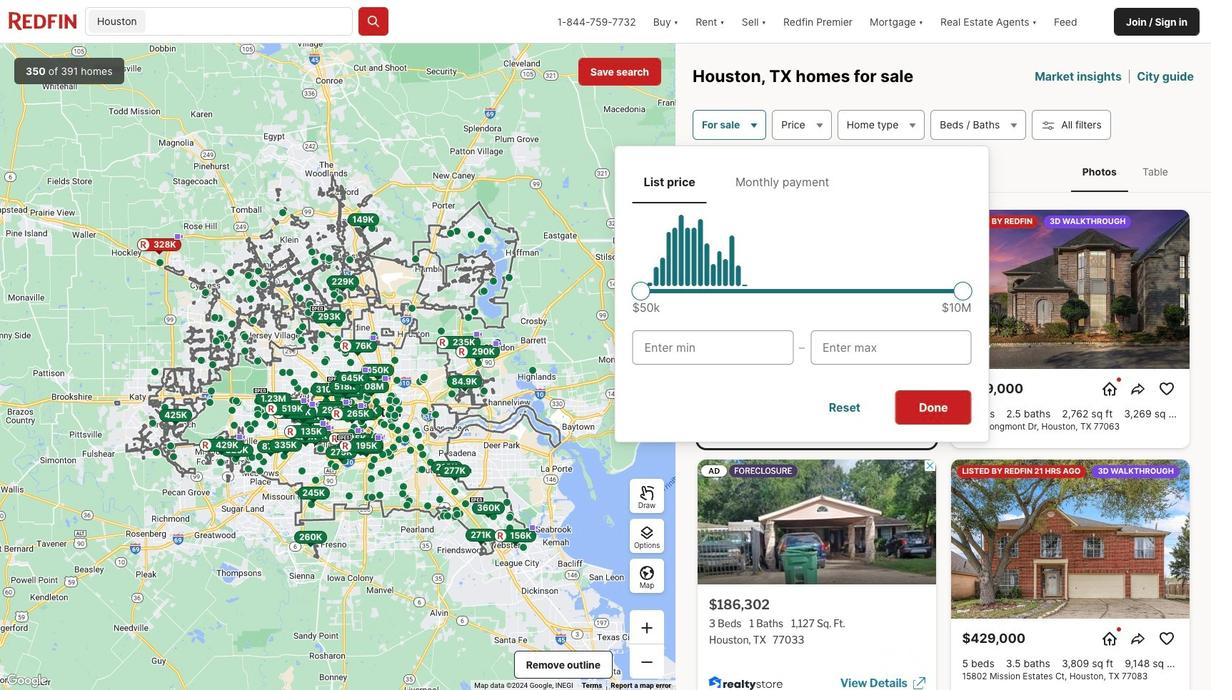 Task type: locate. For each thing, give the bounding box(es) containing it.
share home image
[[876, 381, 893, 398], [1130, 631, 1147, 648]]

2 add home to favorites image from the top
[[1158, 631, 1176, 648]]

share home image left add home to favorites image
[[876, 381, 893, 398]]

menu
[[615, 146, 990, 443]]

Enter min text field
[[645, 339, 782, 356]]

add home to favorites image for first schedule a tour image from the top of the page
[[1158, 381, 1176, 398]]

1 tab from the left
[[633, 163, 707, 201]]

add home to favorites image inside option
[[1158, 631, 1176, 648]]

1 horizontal spatial tab
[[724, 163, 841, 201]]

0 horizontal spatial add home to favorites checkbox
[[902, 378, 925, 401]]

1 horizontal spatial tab list
[[1057, 151, 1194, 192]]

maximum price slider
[[954, 282, 973, 301]]

1 vertical spatial share home image
[[1130, 631, 1147, 648]]

tab
[[633, 163, 707, 201], [724, 163, 841, 201]]

None search field
[[148, 8, 352, 36]]

advertisement image
[[690, 455, 944, 691]]

2 schedule a tour image from the top
[[1101, 631, 1118, 648]]

1 vertical spatial add home to favorites image
[[1158, 631, 1176, 648]]

1 add home to favorites image from the top
[[1158, 381, 1176, 398]]

tab list
[[1057, 151, 1194, 192], [633, 163, 972, 203]]

0 horizontal spatial share home image
[[876, 381, 893, 398]]

add home to favorites checkbox down enter max text field
[[902, 378, 925, 401]]

0 vertical spatial add home to favorites image
[[1158, 381, 1176, 398]]

0 vertical spatial share home image
[[876, 381, 893, 398]]

schedule a tour image left share home icon at the right of page
[[1101, 381, 1118, 398]]

share home image left add home to favorites option
[[1130, 631, 1147, 648]]

Add home to favorites checkbox
[[902, 378, 925, 401], [1156, 378, 1178, 401]]

0 vertical spatial schedule a tour image
[[1101, 381, 1118, 398]]

1 horizontal spatial add home to favorites checkbox
[[1156, 378, 1178, 401]]

previous image
[[703, 281, 720, 298]]

add home to favorites image for 2nd schedule a tour image
[[1158, 631, 1176, 648]]

add home to favorites checkbox right share home icon at the right of page
[[1156, 378, 1178, 401]]

Enter max text field
[[823, 339, 960, 356]]

1 vertical spatial schedule a tour image
[[1101, 631, 1118, 648]]

schedule a tour image left add home to favorites option
[[1101, 631, 1118, 648]]

schedule a tour image
[[1101, 381, 1118, 398], [1101, 631, 1118, 648]]

0 horizontal spatial tab
[[633, 163, 707, 201]]

submit search image
[[366, 14, 381, 29]]

0 horizontal spatial tab list
[[633, 163, 972, 203]]

google image
[[4, 672, 51, 691]]

2 add home to favorites checkbox from the left
[[1156, 378, 1178, 401]]

1 horizontal spatial share home image
[[1130, 631, 1147, 648]]

add home to favorites image
[[1158, 381, 1176, 398], [1158, 631, 1176, 648]]



Task type: vqa. For each thing, say whether or not it's contained in the screenshot.
759-
no



Task type: describe. For each thing, give the bounding box(es) containing it.
minimum price slider
[[632, 282, 651, 301]]

toggle search results photos view tab
[[1071, 154, 1129, 189]]

share home image for add home to favorites option
[[1130, 631, 1147, 648]]

toggle search results table view tab
[[1132, 154, 1180, 189]]

next image
[[913, 281, 931, 298]]

Add home to favorites checkbox
[[1156, 628, 1178, 651]]

1 schedule a tour image from the top
[[1101, 381, 1118, 398]]

add home to favorites image
[[905, 381, 922, 398]]

share home image for second add home to favorites checkbox from right
[[876, 381, 893, 398]]

ad element
[[698, 460, 936, 691]]

1 add home to favorites checkbox from the left
[[902, 378, 925, 401]]

2 tab from the left
[[724, 163, 841, 201]]

share home image
[[1130, 381, 1147, 398]]

map region
[[0, 44, 676, 691]]



